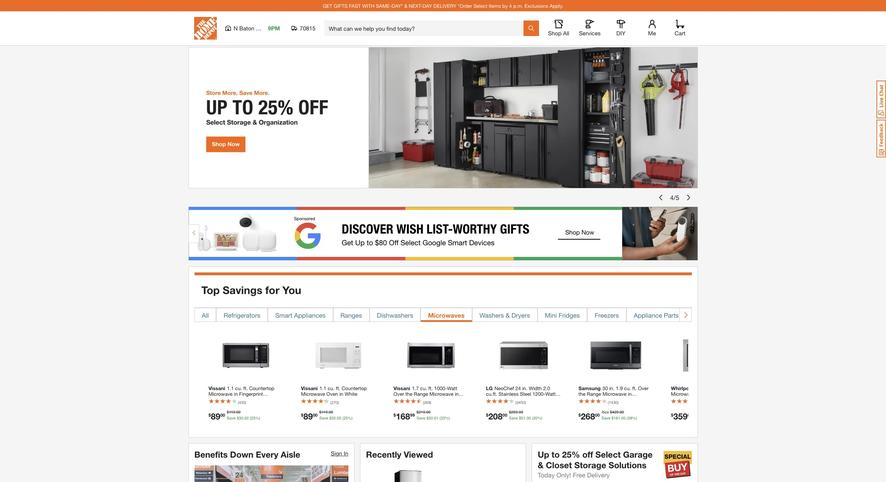 Task type: vqa. For each thing, say whether or not it's contained in the screenshot.
black
yes



Task type: locate. For each thing, give the bounding box(es) containing it.
washers & dryers
[[480, 312, 530, 319]]

1200-
[[533, 392, 546, 398]]

4 right "by"
[[509, 3, 512, 9]]

0 horizontal spatial &
[[405, 3, 408, 9]]

ranges
[[341, 312, 362, 319]]

shop all button
[[548, 20, 570, 37]]

all
[[563, 30, 570, 36], [202, 312, 209, 319]]

1 ft. from the left
[[244, 386, 248, 392]]

2 119 from the left
[[322, 411, 328, 415]]

& left dryers
[[506, 312, 510, 319]]

2 save from the left
[[320, 416, 328, 421]]

0 horizontal spatial vissani
[[209, 386, 225, 392]]

resistant down 1.9
[[604, 397, 625, 403]]

30 in. 1.9 cu. ft. over the range microwave in fingerprint resistant black stainless steel image
[[590, 329, 643, 383]]

0 horizontal spatial all
[[202, 312, 209, 319]]

watt inside 1.7 cu. ft. 1000-watt over the range microwave in stainless steel
[[447, 386, 458, 392]]

435
[[239, 401, 245, 405]]

1 horizontal spatial 25
[[344, 416, 348, 421]]

mini fridges
[[545, 312, 580, 319]]

in. right "24"
[[523, 386, 528, 392]]

select left items
[[474, 3, 488, 9]]

.
[[235, 411, 236, 415], [328, 411, 329, 415], [425, 411, 427, 415], [518, 411, 519, 415], [619, 411, 620, 415], [243, 416, 245, 421], [336, 416, 337, 421], [433, 416, 434, 421], [526, 416, 527, 421], [621, 416, 622, 421]]

2 horizontal spatial &
[[538, 461, 544, 471]]

. up 161
[[619, 411, 620, 415]]

2 vissani from the left
[[301, 386, 318, 392]]

0 horizontal spatial 25
[[251, 416, 256, 421]]

cu. for the
[[421, 386, 427, 392]]

cart
[[675, 30, 686, 36]]

the for 268
[[579, 392, 586, 398]]

1.1 inside "1.1 cu. ft. countertop microwave oven in white"
[[320, 386, 327, 392]]

$ 89 00 $ 119 . 00 save $ 30 . 00 ( 25 %)
[[209, 411, 260, 422], [301, 411, 353, 422]]

50
[[429, 416, 433, 421]]

1.1 inside 1.1 cu. ft. countertop microwave in fingerprint resistant stainless steel
[[227, 386, 234, 392]]

&
[[405, 3, 408, 9], [506, 312, 510, 319], [538, 461, 544, 471]]

1 %) from the left
[[256, 416, 260, 421]]

4 save from the left
[[509, 416, 518, 421]]

garage
[[624, 450, 653, 460]]

save down 259
[[509, 416, 518, 421]]

%) right 51
[[538, 416, 543, 421]]

range for 268
[[587, 392, 602, 398]]

2 horizontal spatial vissani
[[394, 386, 410, 392]]

3 ft. from the left
[[429, 386, 433, 392]]

1 vertical spatial select
[[596, 450, 621, 460]]

1 horizontal spatial 30
[[332, 416, 336, 421]]

1 in. from the left
[[523, 386, 528, 392]]

watt
[[447, 386, 458, 392], [546, 392, 556, 398]]

2 1.1 from the left
[[320, 386, 327, 392]]

1 $ 89 00 $ 119 . 00 save $ 30 . 00 ( 25 %) from the left
[[209, 411, 260, 422]]

select right off on the bottom right of the page
[[596, 450, 621, 460]]

next-
[[409, 3, 423, 9]]

the up 268
[[579, 392, 586, 398]]

2 %) from the left
[[348, 416, 353, 421]]

25 down 1.1 cu. ft. countertop microwave in fingerprint resistant stainless steel
[[251, 416, 256, 421]]

steel inside 1.1 cu. ft. countertop microwave in fingerprint resistant stainless steel
[[252, 397, 263, 403]]

stainless inside 1.1 cu. ft. countertop microwave in fingerprint resistant stainless steel
[[231, 397, 251, 403]]

steel up /box
[[600, 403, 611, 409]]

. down 1.1 cu. ft. countertop microwave in fingerprint resistant stainless steel
[[235, 411, 236, 415]]

range for 168
[[414, 392, 428, 398]]

closet
[[546, 461, 572, 471]]

cu. up 435
[[235, 386, 242, 392]]

range inside 1.7 cu. ft. 1000-watt over the range microwave in stainless steel
[[414, 392, 428, 398]]

%) right 161
[[633, 416, 637, 421]]

2 range from the left
[[587, 392, 602, 398]]

( inside $ 268 00 /box $ 429 . 00 save $ 161 . 00 ( 38 %)
[[627, 416, 628, 421]]

$ 208 00 $ 259 . 00 save $ 51 . 00 ( 20 %)
[[486, 411, 543, 422]]

steel right ( 435 )
[[252, 397, 263, 403]]

$ 89 00 $ 119 . 00 save $ 30 . 00 ( 25 %) down ( 270 )
[[301, 411, 353, 422]]

sign in link
[[331, 450, 349, 457]]

) for neochef 24 in. width 2.0 cu.ft. stainless steel 1200-watt countertop microwave
[[525, 401, 526, 405]]

1 vissani from the left
[[209, 386, 225, 392]]

( inside $ 168 99 $ 219 . 00 save $ 50 . 01 ( 23 %)
[[440, 416, 441, 421]]

1 horizontal spatial countertop
[[342, 386, 367, 392]]

2 in from the left
[[340, 392, 344, 398]]

save down /box
[[602, 416, 611, 421]]

save inside $ 208 00 $ 259 . 00 save $ 51 . 00 ( 20 %)
[[509, 416, 518, 421]]

1 ) from the left
[[245, 401, 246, 405]]

3 ) from the left
[[431, 401, 432, 405]]

3 vissani from the left
[[394, 386, 410, 392]]

3 cu. from the left
[[421, 386, 427, 392]]

0 horizontal spatial the
[[406, 392, 413, 398]]

recently viewed
[[366, 450, 433, 460]]

cu. up 270
[[328, 386, 335, 392]]

119 for in
[[229, 411, 235, 415]]

1 horizontal spatial $ 89 00 $ 119 . 00 save $ 30 . 00 ( 25 %)
[[301, 411, 353, 422]]

& right day*
[[405, 3, 408, 9]]

5 save from the left
[[602, 416, 611, 421]]

n baton rouge
[[234, 25, 273, 32]]

( 3450 )
[[516, 401, 526, 405]]

119 down oven
[[322, 411, 328, 415]]

. left 38
[[621, 416, 622, 421]]

fingerprint down samsung
[[579, 397, 603, 403]]

1 horizontal spatial range
[[587, 392, 602, 398]]

1 horizontal spatial 1.1
[[320, 386, 327, 392]]

0 horizontal spatial select
[[474, 3, 488, 9]]

9pm
[[268, 25, 280, 32]]

4 / 5
[[671, 194, 680, 202]]

2 $ 89 00 $ 119 . 00 save $ 30 . 00 ( 25 %) from the left
[[301, 411, 353, 422]]

1 25 from the left
[[251, 416, 256, 421]]

the up 99
[[406, 392, 413, 398]]

black
[[626, 397, 639, 403]]

1 horizontal spatial 89
[[304, 412, 313, 422]]

4 %) from the left
[[538, 416, 543, 421]]

ft. inside "1.1 cu. ft. countertop microwave oven in white"
[[336, 386, 341, 392]]

over left 1.7
[[394, 392, 404, 398]]

rouge
[[256, 25, 273, 32]]

119 down 1.1 cu. ft. countertop microwave in fingerprint resistant stainless steel
[[229, 411, 235, 415]]

microwave inside 1.7 cu. ft. 1000-watt over the range microwave in stainless steel
[[430, 392, 454, 398]]

resistant
[[209, 397, 229, 403], [604, 397, 625, 403]]

p.m.
[[514, 3, 524, 9]]

%) right 01
[[445, 416, 450, 421]]

3 in from the left
[[455, 392, 459, 398]]

over up black
[[639, 386, 649, 392]]

save down oven
[[320, 416, 328, 421]]

5
[[676, 194, 680, 202]]

. down ( 270 )
[[336, 416, 337, 421]]

1 vertical spatial all
[[202, 312, 209, 319]]

by
[[503, 3, 508, 9]]

2 resistant from the left
[[604, 397, 625, 403]]

resistant left 435
[[209, 397, 229, 403]]

viewed
[[404, 450, 433, 460]]

3 save from the left
[[417, 416, 426, 421]]

%) down the white
[[348, 416, 353, 421]]

. down ( 435 )
[[243, 416, 245, 421]]

save down 1.1 cu. ft. countertop microwave in fingerprint resistant stainless steel
[[227, 416, 236, 421]]

the inside 1.7 cu. ft. 1000-watt over the range microwave in stainless steel
[[406, 392, 413, 398]]

4 cu. from the left
[[625, 386, 631, 392]]

2 in. from the left
[[610, 386, 615, 392]]

top
[[202, 284, 220, 297]]

0 horizontal spatial over
[[394, 392, 404, 398]]

%) for 1.1 cu. ft. countertop microwave oven in white
[[348, 416, 353, 421]]

all inside button
[[563, 30, 570, 36]]

25 down the white
[[344, 416, 348, 421]]

ft. inside 1.1 cu. ft. countertop microwave in fingerprint resistant stainless steel
[[244, 386, 248, 392]]

ft. up 435
[[244, 386, 248, 392]]

over inside 1.7 cu. ft. 1000-watt over the range microwave in stainless steel
[[394, 392, 404, 398]]

30 in. 1.9 cu. ft. over the range microwave in fingerprint resistant black stainless steel
[[579, 386, 649, 409]]

resistant inside 1.1 cu. ft. countertop microwave in fingerprint resistant stainless steel
[[209, 397, 229, 403]]

neochef 24 in. width 2.0 cu.ft. stainless steel 1200-watt countertop microwave image
[[497, 329, 550, 383]]

vissani for 1.1 cu. ft. countertop microwave oven in white
[[301, 386, 318, 392]]

. down 269
[[425, 411, 427, 415]]

2 the from the left
[[579, 392, 586, 398]]

in
[[234, 392, 238, 398], [340, 392, 344, 398], [455, 392, 459, 398], [628, 392, 632, 398]]

stainless
[[499, 392, 519, 398], [231, 397, 251, 403], [394, 397, 414, 403], [579, 403, 599, 409]]

0 horizontal spatial watt
[[447, 386, 458, 392]]

1 horizontal spatial vissani
[[301, 386, 318, 392]]

cu. right 1.9
[[625, 386, 631, 392]]

vissani
[[209, 386, 225, 392], [301, 386, 318, 392], [394, 386, 410, 392]]

359
[[674, 412, 688, 422]]

0 horizontal spatial 4
[[509, 3, 512, 9]]

5 %) from the left
[[633, 416, 637, 421]]

countertop inside neochef 24 in. width 2.0 cu.ft. stainless steel 1200-watt countertop microwave
[[486, 397, 512, 403]]

1.9
[[616, 386, 623, 392]]

ft. left the white
[[336, 386, 341, 392]]

1 horizontal spatial 119
[[322, 411, 328, 415]]

2 25 from the left
[[344, 416, 348, 421]]

%)
[[256, 416, 260, 421], [348, 416, 353, 421], [445, 416, 450, 421], [538, 416, 543, 421], [633, 416, 637, 421]]

ft. for fingerprint
[[244, 386, 248, 392]]

(
[[238, 401, 239, 405], [331, 401, 332, 405], [423, 401, 424, 405], [516, 401, 517, 405], [608, 401, 609, 405], [250, 416, 251, 421], [343, 416, 344, 421], [440, 416, 441, 421], [532, 416, 534, 421], [627, 416, 628, 421]]

me
[[649, 30, 657, 36]]

with
[[363, 3, 375, 9]]

0 horizontal spatial fingerprint
[[239, 392, 263, 398]]

ft. inside 30 in. 1.9 cu. ft. over the range microwave in fingerprint resistant black stainless steel
[[633, 386, 637, 392]]

appliance parts button
[[627, 308, 687, 322]]

down
[[230, 450, 254, 460]]

& down up
[[538, 461, 544, 471]]

cu. inside 1.7 cu. ft. 1000-watt over the range microwave in stainless steel
[[421, 386, 427, 392]]

119
[[229, 411, 235, 415], [322, 411, 328, 415]]

all right shop
[[563, 30, 570, 36]]

1.7 cu. ft. 1000-watt over the range microwave in stainless steel image
[[405, 329, 458, 383]]

4 in from the left
[[628, 392, 632, 398]]

ft.
[[244, 386, 248, 392], [336, 386, 341, 392], [429, 386, 433, 392], [633, 386, 637, 392]]

freezers
[[595, 312, 619, 319]]

%) inside $ 208 00 $ 259 . 00 save $ 51 . 00 ( 20 %)
[[538, 416, 543, 421]]

over
[[639, 386, 649, 392], [394, 392, 404, 398]]

in.
[[523, 386, 528, 392], [610, 386, 615, 392]]

0 vertical spatial all
[[563, 30, 570, 36]]

1 89 from the left
[[211, 412, 220, 422]]

0 horizontal spatial resistant
[[209, 397, 229, 403]]

1 horizontal spatial the
[[579, 392, 586, 398]]

0 horizontal spatial 119
[[229, 411, 235, 415]]

0 horizontal spatial 1.1
[[227, 386, 234, 392]]

cu.ft.
[[486, 392, 498, 398]]

services button
[[579, 20, 602, 37]]

cu. inside 1.1 cu. ft. countertop microwave in fingerprint resistant stainless steel
[[235, 386, 242, 392]]

cu. for fingerprint
[[235, 386, 242, 392]]

in inside 30 in. 1.9 cu. ft. over the range microwave in fingerprint resistant black stainless steel
[[628, 392, 632, 398]]

1 cu. from the left
[[235, 386, 242, 392]]

01
[[434, 416, 439, 421]]

ft. inside 1.7 cu. ft. 1000-watt over the range microwave in stainless steel
[[429, 386, 433, 392]]

watt inside neochef 24 in. width 2.0 cu.ft. stainless steel 1200-watt countertop microwave
[[546, 392, 556, 398]]

the inside 30 in. 1.9 cu. ft. over the range microwave in fingerprint resistant black stainless steel
[[579, 392, 586, 398]]

$
[[227, 411, 229, 415], [320, 411, 322, 415], [417, 411, 419, 415], [509, 411, 512, 415], [610, 411, 613, 415], [209, 413, 211, 418], [301, 413, 304, 418], [394, 413, 396, 418], [486, 413, 489, 418], [579, 413, 581, 418], [671, 413, 674, 418], [237, 416, 239, 421], [330, 416, 332, 421], [427, 416, 429, 421], [519, 416, 522, 421], [612, 416, 614, 421]]

1 vertical spatial &
[[506, 312, 510, 319]]

25 for in
[[344, 416, 348, 421]]

)
[[245, 401, 246, 405], [338, 401, 339, 405], [431, 401, 432, 405], [525, 401, 526, 405], [618, 401, 619, 405]]

268
[[581, 412, 595, 422]]

over for 168
[[394, 392, 404, 398]]

30 left 1.9
[[603, 386, 608, 392]]

microwave inside "1.1 cu. ft. countertop microwave oven in white"
[[301, 392, 325, 398]]

1 horizontal spatial resistant
[[604, 397, 625, 403]]

in. left 1.9
[[610, 386, 615, 392]]

1 119 from the left
[[229, 411, 235, 415]]

0 vertical spatial &
[[405, 3, 408, 9]]

countertop inside "1.1 cu. ft. countertop microwave oven in white"
[[342, 386, 367, 392]]

1 horizontal spatial watt
[[546, 392, 556, 398]]

save down 219
[[417, 416, 426, 421]]

38
[[628, 416, 633, 421]]

smart appliances
[[275, 312, 326, 319]]

1 horizontal spatial 4
[[671, 194, 674, 202]]

microwaves
[[428, 312, 465, 319]]

%) inside $ 168 99 $ 219 . 00 save $ 50 . 01 ( 23 %)
[[445, 416, 450, 421]]

2 horizontal spatial countertop
[[486, 397, 512, 403]]

0 horizontal spatial in.
[[523, 386, 528, 392]]

4 left 5
[[671, 194, 674, 202]]

parts
[[664, 312, 679, 319]]

1 save from the left
[[227, 416, 236, 421]]

5 ) from the left
[[618, 401, 619, 405]]

1 range from the left
[[414, 392, 428, 398]]

0 horizontal spatial range
[[414, 392, 428, 398]]

1 1.1 from the left
[[227, 386, 234, 392]]

items
[[489, 3, 501, 9]]

steel up 3450
[[520, 392, 532, 398]]

0 vertical spatial select
[[474, 3, 488, 9]]

30 for 1.1 cu. ft. countertop microwave in fingerprint resistant stainless steel
[[239, 416, 243, 421]]

2 cu. from the left
[[328, 386, 335, 392]]

2 ft. from the left
[[336, 386, 341, 392]]

4 ft. from the left
[[633, 386, 637, 392]]

1 horizontal spatial select
[[596, 450, 621, 460]]

1 the from the left
[[406, 392, 413, 398]]

1 horizontal spatial over
[[639, 386, 649, 392]]

%) for 1.1 cu. ft. countertop microwave in fingerprint resistant stainless steel
[[256, 416, 260, 421]]

2 89 from the left
[[304, 412, 313, 422]]

samsung
[[579, 386, 601, 392]]

2 ) from the left
[[338, 401, 339, 405]]

ft. left 1000-
[[429, 386, 433, 392]]

0 horizontal spatial countertop
[[249, 386, 275, 392]]

3 %) from the left
[[445, 416, 450, 421]]

countertop inside 1.1 cu. ft. countertop microwave in fingerprint resistant stainless steel
[[249, 386, 275, 392]]

30 down ( 270 )
[[332, 416, 336, 421]]

steel down 1.7
[[415, 397, 426, 403]]

range inside 30 in. 1.9 cu. ft. over the range microwave in fingerprint resistant black stainless steel
[[587, 392, 602, 398]]

2.2 cu. ft. countertop microwave in fingerprint resistant stainless steel with 1,200-watt cooking power image
[[682, 329, 736, 383]]

161
[[614, 416, 621, 421]]

over inside 30 in. 1.9 cu. ft. over the range microwave in fingerprint resistant black stainless steel
[[639, 386, 649, 392]]

appliance
[[634, 312, 663, 319]]

$ 89 00 $ 119 . 00 save $ 30 . 00 ( 25 %) down ( 435 )
[[209, 411, 260, 422]]

all down the top
[[202, 312, 209, 319]]

& inside button
[[506, 312, 510, 319]]

1 resistant from the left
[[209, 397, 229, 403]]

steel inside 1.7 cu. ft. 1000-watt over the range microwave in stainless steel
[[415, 397, 426, 403]]

cu. inside "1.1 cu. ft. countertop microwave oven in white"
[[328, 386, 335, 392]]

in inside 1.7 cu. ft. 1000-watt over the range microwave in stainless steel
[[455, 392, 459, 398]]

$ 89 00 $ 119 . 00 save $ 30 . 00 ( 25 %) for in
[[209, 411, 260, 422]]

0 horizontal spatial 89
[[211, 412, 220, 422]]

countertop
[[249, 386, 275, 392], [342, 386, 367, 392], [486, 397, 512, 403]]

4 ) from the left
[[525, 401, 526, 405]]

all button
[[195, 308, 216, 322]]

fingerprint inside 30 in. 1.9 cu. ft. over the range microwave in fingerprint resistant black stainless steel
[[579, 397, 603, 403]]

0 vertical spatial 4
[[509, 3, 512, 9]]

microwave
[[209, 392, 233, 398], [301, 392, 325, 398], [430, 392, 454, 398], [603, 392, 627, 398], [513, 397, 537, 403]]

/box
[[602, 411, 609, 415]]

0 horizontal spatial $ 89 00 $ 119 . 00 save $ 30 . 00 ( 25 %)
[[209, 411, 260, 422]]

1 horizontal spatial all
[[563, 30, 570, 36]]

30 down ( 435 )
[[239, 416, 243, 421]]

washers & dryers button
[[472, 308, 538, 322]]

2 vertical spatial &
[[538, 461, 544, 471]]

whirlpool
[[671, 386, 694, 392]]

ft. up black
[[633, 386, 637, 392]]

30
[[603, 386, 608, 392], [239, 416, 243, 421], [332, 416, 336, 421]]

119 for oven
[[322, 411, 328, 415]]

89
[[211, 412, 220, 422], [304, 412, 313, 422]]

2 horizontal spatial 30
[[603, 386, 608, 392]]

fingerprint up 435
[[239, 392, 263, 398]]

cu. right 1.7
[[421, 386, 427, 392]]

1 horizontal spatial &
[[506, 312, 510, 319]]

ft. for the
[[429, 386, 433, 392]]

0 horizontal spatial 30
[[239, 416, 243, 421]]

%) for 1.7 cu. ft. 1000-watt over the range microwave in stainless steel
[[445, 416, 450, 421]]

) for 1.1 cu. ft. countertop microwave in fingerprint resistant stainless steel
[[245, 401, 246, 405]]

save inside $ 168 99 $ 219 . 00 save $ 50 . 01 ( 23 %)
[[417, 416, 426, 421]]

smart appliances button
[[268, 308, 333, 322]]

in inside "1.1 cu. ft. countertop microwave oven in white"
[[340, 392, 344, 398]]

1 horizontal spatial in.
[[610, 386, 615, 392]]

save for steel
[[509, 416, 518, 421]]

save inside $ 268 00 /box $ 429 . 00 save $ 161 . 00 ( 38 %)
[[602, 416, 611, 421]]

freezers button
[[588, 308, 627, 322]]

1 in from the left
[[234, 392, 238, 398]]

1 vertical spatial 4
[[671, 194, 674, 202]]

steel inside 30 in. 1.9 cu. ft. over the range microwave in fingerprint resistant black stainless steel
[[600, 403, 611, 409]]

24
[[516, 386, 521, 392]]

1 horizontal spatial fingerprint
[[579, 397, 603, 403]]

& inside up to 25% off select garage & closet storage solutions today only! free delivery
[[538, 461, 544, 471]]

%) down 1.1 cu. ft. countertop microwave in fingerprint resistant stainless steel
[[256, 416, 260, 421]]



Task type: describe. For each thing, give the bounding box(es) containing it.
up
[[538, 450, 550, 460]]

microwaves button
[[421, 308, 472, 322]]

& for next-
[[405, 3, 408, 9]]

diy button
[[610, 20, 633, 37]]

top savings for you
[[202, 284, 302, 297]]

next slide image
[[686, 195, 692, 201]]

cart link
[[673, 20, 688, 37]]

219
[[419, 411, 425, 415]]

refrigerators button
[[216, 308, 268, 322]]

save for range
[[417, 416, 426, 421]]

in. inside neochef 24 in. width 2.0 cu.ft. stainless steel 1200-watt countertop microwave
[[523, 386, 528, 392]]

mini
[[545, 312, 557, 319]]

appliance parts
[[634, 312, 679, 319]]

steel inside neochef 24 in. width 2.0 cu.ft. stainless steel 1200-watt countertop microwave
[[520, 392, 532, 398]]

30 inside 30 in. 1.9 cu. ft. over the range microwave in fingerprint resistant black stainless steel
[[603, 386, 608, 392]]

shop
[[548, 30, 562, 36]]

25 for fingerprint
[[251, 416, 256, 421]]

power tools
[[694, 312, 729, 319]]

$ 268 00 /box $ 429 . 00 save $ 161 . 00 ( 38 %)
[[579, 411, 637, 422]]

1430
[[609, 401, 618, 405]]

neochef
[[495, 386, 514, 392]]

oven
[[327, 392, 338, 398]]

savings
[[223, 284, 263, 297]]

in inside 1.1 cu. ft. countertop microwave in fingerprint resistant stainless steel
[[234, 392, 238, 398]]

70815
[[300, 25, 316, 32]]

neochef 24 in. width 2.0 cu.ft. stainless steel 1200-watt countertop microwave
[[486, 386, 556, 403]]

solutions
[[609, 461, 647, 471]]

7.1 cu. ft. top freezer refrigerator in stainless steel look image
[[375, 467, 442, 483]]

sign in card banner image
[[195, 466, 349, 483]]

1.1 cu. ft. countertop microwave oven in white image
[[312, 329, 365, 383]]

countertop for in
[[342, 386, 367, 392]]

appliances
[[294, 312, 326, 319]]

refrigerators
[[224, 312, 261, 319]]

get
[[323, 3, 333, 9]]

70815 button
[[291, 25, 316, 32]]

1.1 for in
[[227, 386, 234, 392]]

89 for 1.1 cu. ft. countertop microwave in fingerprint resistant stainless steel
[[211, 412, 220, 422]]

feedback link image
[[877, 120, 887, 158]]

00 inside $ 359 00
[[688, 413, 693, 418]]

the home depot logo image
[[194, 17, 217, 40]]

aisle
[[281, 450, 301, 460]]

exclusions
[[525, 3, 549, 9]]

special buy logo image
[[664, 451, 692, 479]]

save for resistant
[[227, 416, 236, 421]]

1.1 cu. ft. countertop microwave in fingerprint resistant stainless steel image
[[219, 329, 273, 383]]

storage
[[575, 461, 607, 471]]

1.1 cu. ft. countertop microwave oven in white
[[301, 386, 367, 398]]

get gifts fast with same-day* & next-day delivery *order select items by 4 p.m. exclusions apply.
[[323, 3, 564, 9]]

( 435 )
[[238, 401, 246, 405]]

countertop for fingerprint
[[249, 386, 275, 392]]

stainless inside 1.7 cu. ft. 1000-watt over the range microwave in stainless steel
[[394, 397, 414, 403]]

1.1 for oven
[[320, 386, 327, 392]]

fingerprint inside 1.1 cu. ft. countertop microwave in fingerprint resistant stainless steel
[[239, 392, 263, 398]]

all inside button
[[202, 312, 209, 319]]

fridges
[[559, 312, 580, 319]]

23
[[441, 416, 445, 421]]

sign
[[331, 450, 342, 457]]

the for 168
[[406, 392, 413, 398]]

benefits
[[195, 450, 228, 460]]

. down 3450
[[518, 411, 519, 415]]

next arrow image
[[683, 312, 689, 319]]

up to 25% off select garage & closet storage solutions today only! free delivery
[[538, 450, 653, 479]]

smart
[[275, 312, 293, 319]]

( inside $ 208 00 $ 259 . 00 save $ 51 . 00 ( 20 %)
[[532, 416, 534, 421]]

) for 30 in. 1.9 cu. ft. over the range microwave in fingerprint resistant black stainless steel
[[618, 401, 619, 405]]

ft. for in
[[336, 386, 341, 392]]

live chat image
[[877, 81, 887, 119]]

for
[[266, 284, 280, 297]]

2.0
[[544, 386, 550, 392]]

tools
[[714, 312, 729, 319]]

270
[[332, 401, 338, 405]]

vissani for 1.1 cu. ft. countertop microwave in fingerprint resistant stainless steel
[[209, 386, 225, 392]]

to
[[552, 450, 560, 460]]

sign in
[[331, 450, 349, 457]]

microwave inside 1.1 cu. ft. countertop microwave in fingerprint resistant stainless steel
[[209, 392, 233, 398]]

width
[[529, 386, 542, 392]]

) for 1.7 cu. ft. 1000-watt over the range microwave in stainless steel
[[431, 401, 432, 405]]

. left the "23"
[[433, 416, 434, 421]]

in
[[344, 450, 349, 457]]

( 269 )
[[423, 401, 432, 405]]

259
[[512, 411, 518, 415]]

. down oven
[[328, 411, 329, 415]]

previous slide image
[[659, 195, 664, 201]]

30 for 1.1 cu. ft. countertop microwave oven in white
[[332, 416, 336, 421]]

cu. inside 30 in. 1.9 cu. ft. over the range microwave in fingerprint resistant black stainless steel
[[625, 386, 631, 392]]

269
[[424, 401, 431, 405]]

recently
[[366, 450, 402, 460]]

select inside up to 25% off select garage & closet storage solutions today only! free delivery
[[596, 450, 621, 460]]

208
[[489, 412, 503, 422]]

. left 20
[[526, 416, 527, 421]]

cu. for in
[[328, 386, 335, 392]]

benefits down every aisle
[[195, 450, 301, 460]]

dryers
[[512, 312, 530, 319]]

%) inside $ 268 00 /box $ 429 . 00 save $ 161 . 00 ( 38 %)
[[633, 416, 637, 421]]

ranges button
[[333, 308, 370, 322]]

) for 1.1 cu. ft. countertop microwave oven in white
[[338, 401, 339, 405]]

every
[[256, 450, 279, 460]]

day*
[[392, 3, 403, 9]]

3450
[[517, 401, 525, 405]]

$ inside $ 359 00
[[671, 413, 674, 418]]

1000-
[[434, 386, 447, 392]]

$ 89 00 $ 119 . 00 save $ 30 . 00 ( 25 %) for oven
[[301, 411, 353, 422]]

%) for neochef 24 in. width 2.0 cu.ft. stainless steel 1200-watt countertop microwave
[[538, 416, 543, 421]]

vissani for 1.7 cu. ft. 1000-watt over the range microwave in stainless steel
[[394, 386, 410, 392]]

resistant inside 30 in. 1.9 cu. ft. over the range microwave in fingerprint resistant black stainless steel
[[604, 397, 625, 403]]

stainless inside neochef 24 in. width 2.0 cu.ft. stainless steel 1200-watt countertop microwave
[[499, 392, 519, 398]]

microwave inside neochef 24 in. width 2.0 cu.ft. stainless steel 1200-watt countertop microwave
[[513, 397, 537, 403]]

1.7
[[412, 386, 419, 392]]

whirlpool link
[[671, 386, 746, 409]]

delivery
[[434, 3, 457, 9]]

/
[[674, 194, 676, 202]]

in. inside 30 in. 1.9 cu. ft. over the range microwave in fingerprint resistant black stainless steel
[[610, 386, 615, 392]]

dishwashers button
[[370, 308, 421, 322]]

n
[[234, 25, 238, 32]]

services
[[579, 30, 601, 36]]

over for 268
[[639, 386, 649, 392]]

img for store more. save more. up to 25% off select storage & organization image
[[188, 47, 698, 189]]

microwave inside 30 in. 1.9 cu. ft. over the range microwave in fingerprint resistant black stainless steel
[[603, 392, 627, 398]]

& for closet
[[538, 461, 544, 471]]

$ 168 99 $ 219 . 00 save $ 50 . 01 ( 23 %)
[[394, 411, 450, 422]]

free delivery
[[573, 472, 610, 479]]

same-
[[376, 3, 392, 9]]

( 270 )
[[331, 401, 339, 405]]

day
[[423, 3, 432, 9]]

( 1430 )
[[608, 401, 619, 405]]

00 inside $ 168 99 $ 219 . 00 save $ 50 . 01 ( 23 %)
[[427, 411, 431, 415]]

89 for 1.1 cu. ft. countertop microwave oven in white
[[304, 412, 313, 422]]

dishwashers
[[377, 312, 413, 319]]

What can we help you find today? search field
[[329, 21, 523, 36]]

stainless inside 30 in. 1.9 cu. ft. over the range microwave in fingerprint resistant black stainless steel
[[579, 403, 599, 409]]

diy
[[617, 30, 626, 36]]

168
[[396, 412, 410, 422]]

save for white
[[320, 416, 328, 421]]

baton
[[239, 25, 255, 32]]



